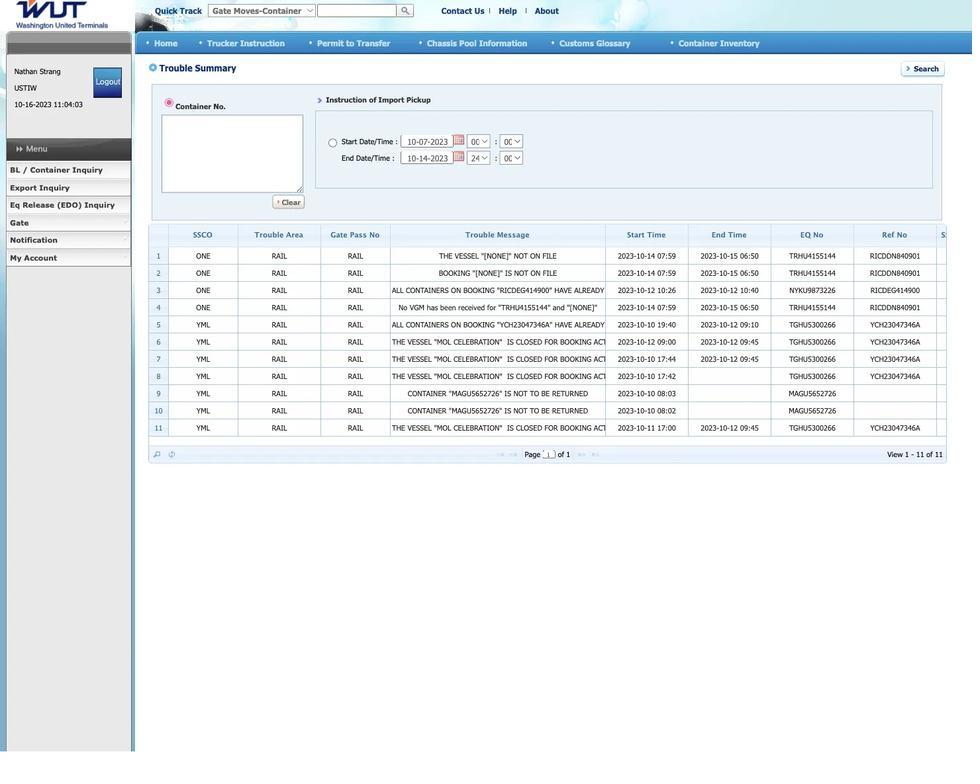 Task type: locate. For each thing, give the bounding box(es) containing it.
0 vertical spatial container
[[679, 38, 718, 48]]

eq release (edo) inquiry link
[[6, 197, 131, 214]]

inventory
[[720, 38, 760, 48]]

release
[[22, 201, 54, 210]]

my account link
[[6, 249, 131, 267]]

container left inventory on the right top of page
[[679, 38, 718, 48]]

inquiry inside "link"
[[84, 201, 115, 210]]

None text field
[[317, 4, 397, 17]]

gate
[[10, 218, 29, 227]]

home
[[154, 38, 178, 48]]

inquiry down bl / container inquiry
[[39, 183, 70, 192]]

export inquiry
[[10, 183, 70, 192]]

my account
[[10, 253, 57, 262]]

2023
[[36, 100, 51, 109]]

16-
[[25, 100, 36, 109]]

container up export inquiry
[[30, 166, 70, 174]]

to
[[346, 38, 354, 48]]

track
[[180, 6, 202, 15]]

10-16-2023 11:04:03
[[14, 100, 83, 109]]

glossary
[[596, 38, 630, 48]]

inquiry
[[72, 166, 103, 174], [39, 183, 70, 192], [84, 201, 115, 210]]

0 horizontal spatial container
[[30, 166, 70, 174]]

instruction
[[240, 38, 285, 48]]

container
[[679, 38, 718, 48], [30, 166, 70, 174]]

my
[[10, 253, 22, 262]]

1 vertical spatial container
[[30, 166, 70, 174]]

inquiry for container
[[72, 166, 103, 174]]

eq release (edo) inquiry
[[10, 201, 115, 210]]

2 vertical spatial inquiry
[[84, 201, 115, 210]]

help link
[[499, 6, 517, 15]]

nathan
[[14, 67, 37, 76]]

login image
[[94, 68, 122, 98]]

gate link
[[6, 214, 131, 232]]

strang
[[40, 67, 61, 76]]

inquiry right the (edo)
[[84, 201, 115, 210]]

/
[[23, 166, 28, 174]]

customs glossary
[[560, 38, 630, 48]]

bl / container inquiry link
[[6, 162, 131, 179]]

eq
[[10, 201, 20, 210]]

nathan strang
[[14, 67, 61, 76]]

pool
[[459, 38, 477, 48]]

0 vertical spatial inquiry
[[72, 166, 103, 174]]

inquiry up export inquiry link at the left
[[72, 166, 103, 174]]

export inquiry link
[[6, 179, 131, 197]]



Task type: describe. For each thing, give the bounding box(es) containing it.
11:04:03
[[54, 100, 83, 109]]

customs
[[560, 38, 594, 48]]

chassis
[[427, 38, 457, 48]]

about link
[[535, 6, 559, 15]]

contact us link
[[441, 6, 484, 15]]

about
[[535, 6, 559, 15]]

1 horizontal spatial container
[[679, 38, 718, 48]]

account
[[24, 253, 57, 262]]

permit to transfer
[[317, 38, 390, 48]]

export
[[10, 183, 37, 192]]

trucker instruction
[[207, 38, 285, 48]]

transfer
[[357, 38, 390, 48]]

container inventory
[[679, 38, 760, 48]]

trucker
[[207, 38, 238, 48]]

(edo)
[[57, 201, 82, 210]]

bl / container inquiry
[[10, 166, 103, 174]]

1 vertical spatial inquiry
[[39, 183, 70, 192]]

10-
[[14, 100, 25, 109]]

contact
[[441, 6, 472, 15]]

inquiry for (edo)
[[84, 201, 115, 210]]

bl
[[10, 166, 20, 174]]

quick
[[155, 6, 178, 15]]

information
[[479, 38, 527, 48]]

contact us
[[441, 6, 484, 15]]

quick track
[[155, 6, 202, 15]]

help
[[499, 6, 517, 15]]

us
[[474, 6, 484, 15]]

ustiw
[[14, 83, 37, 92]]

notification
[[10, 236, 58, 245]]

chassis pool information
[[427, 38, 527, 48]]

notification link
[[6, 232, 131, 249]]

permit
[[317, 38, 344, 48]]



Task type: vqa. For each thing, say whether or not it's contained in the screenshot.
my
yes



